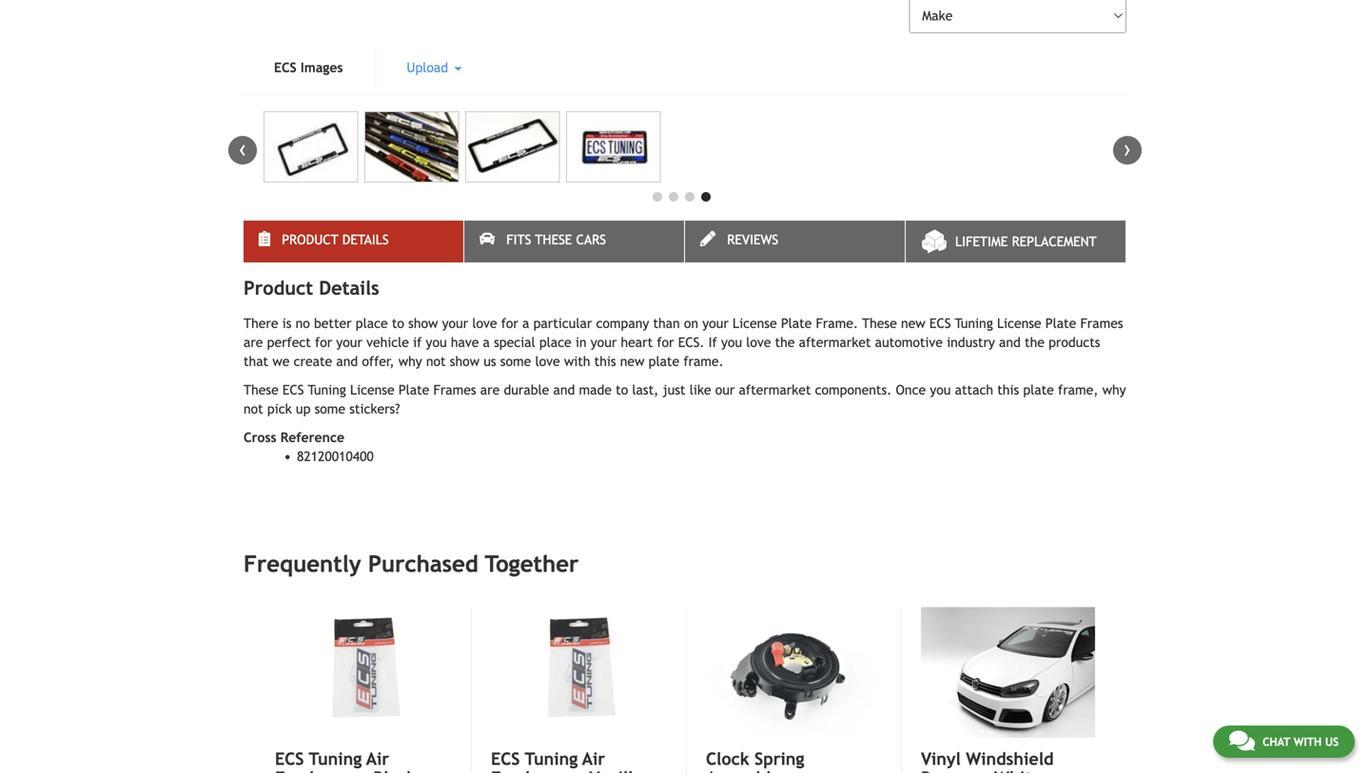 Task type: locate. For each thing, give the bounding box(es) containing it.
freshener for ecs tuning air freshener - blac
[[275, 769, 357, 774]]

1 the from the left
[[775, 335, 795, 351]]

love
[[473, 316, 497, 331], [747, 335, 771, 351], [535, 354, 560, 370]]

1 horizontal spatial to
[[616, 383, 629, 398]]

you right if
[[426, 335, 447, 351]]

reviews link
[[685, 221, 905, 263]]

your
[[442, 316, 469, 331], [703, 316, 729, 331], [336, 335, 363, 351], [591, 335, 617, 351]]

1 vertical spatial details
[[319, 277, 380, 300]]

pick
[[267, 402, 292, 417]]

the right "if"
[[775, 335, 795, 351]]

1 horizontal spatial license
[[733, 316, 777, 331]]

these inside "there is no better place to show your love for a particular company than on your license plate frame. these new ecs tuning license plate frames are perfect for your vehicle if you have a special place in your heart for ecs. if you love the aftermarket automotive industry and the products that we create and offer, why not show us some love with this new plate frame."
[[863, 316, 897, 331]]

place down particular
[[540, 335, 572, 351]]

tuning inside these ecs tuning license plate frames are durable and made to last, just like our aftermarket components. once you attach this plate frame, why not pick up some stickers?
[[308, 383, 346, 398]]

these inside these ecs tuning license plate frames are durable and made to last, just like our aftermarket components. once you attach this plate frame, why not pick up some stickers?
[[244, 383, 279, 398]]

0 horizontal spatial not
[[244, 402, 263, 417]]

0 horizontal spatial a
[[483, 335, 490, 351]]

0 horizontal spatial -
[[362, 769, 368, 774]]

products
[[1049, 335, 1101, 351]]

ecs tuning air freshener - black freeze scent image
[[275, 608, 450, 739]]

reviews
[[728, 232, 779, 248]]

0 vertical spatial a
[[523, 316, 530, 331]]

love up durable
[[535, 354, 560, 370]]

to inside "there is no better place to show your love for a particular company than on your license plate frame. these new ecs tuning license plate frames are perfect for your vehicle if you have a special place in your heart for ecs. if you love the aftermarket automotive industry and the products that we create and offer, why not show us some love with this new plate frame."
[[392, 316, 405, 331]]

air inside ecs tuning air freshener - vanill
[[583, 750, 606, 770]]

with inside "there is no better place to show your love for a particular company than on your license plate frame. these new ecs tuning license plate frames are perfect for your vehicle if you have a special place in your heart for ecs. if you love the aftermarket automotive industry and the products that we create and offer, why not show us some love with this new plate frame."
[[564, 354, 591, 370]]

particular
[[534, 316, 592, 331]]

if
[[709, 335, 718, 351]]

1 horizontal spatial are
[[481, 383, 500, 398]]

with left us
[[1294, 736, 1322, 749]]

0 vertical spatial this
[[595, 354, 616, 370]]

this up made
[[595, 354, 616, 370]]

0 vertical spatial place
[[356, 316, 388, 331]]

0 horizontal spatial plate
[[649, 354, 680, 370]]

1 vertical spatial not
[[244, 402, 263, 417]]

reference
[[281, 430, 345, 446]]

ecs tuning air freshener - vanill link
[[491, 750, 665, 774]]

0 horizontal spatial why
[[399, 354, 422, 370]]

your down 'better'
[[336, 335, 363, 351]]

1 horizontal spatial frames
[[1081, 316, 1124, 331]]

frame.
[[684, 354, 724, 370]]

for down than
[[657, 335, 674, 351]]

1 vertical spatial why
[[1103, 383, 1127, 398]]

0 vertical spatial aftermarket
[[799, 335, 872, 351]]

some down special
[[501, 354, 531, 370]]

2 freshener from the left
[[491, 769, 573, 774]]

1 horizontal spatial this
[[998, 383, 1020, 398]]

show up if
[[409, 316, 438, 331]]

2 horizontal spatial for
[[657, 335, 674, 351]]

not inside "there is no better place to show your love for a particular company than on your license plate frame. these new ecs tuning license plate frames are perfect for your vehicle if you have a special place in your heart for ecs. if you love the aftermarket automotive industry and the products that we create and offer, why not show us some love with this new plate frame."
[[426, 354, 446, 370]]

a up special
[[523, 316, 530, 331]]

a
[[523, 316, 530, 331], [483, 335, 490, 351]]

this right attach
[[998, 383, 1020, 398]]

tuning up up
[[308, 383, 346, 398]]

some right up
[[315, 402, 346, 417]]

the
[[775, 335, 795, 351], [1025, 335, 1045, 351]]

1 air from the left
[[367, 750, 389, 770]]

a up us
[[483, 335, 490, 351]]

1 vertical spatial to
[[616, 383, 629, 398]]

ecs inside ecs tuning air freshener - vanill
[[491, 750, 520, 770]]

if
[[413, 335, 422, 351]]

2 horizontal spatial license
[[998, 316, 1042, 331]]

place up vehicle
[[356, 316, 388, 331]]

1 vertical spatial new
[[620, 354, 645, 370]]

1 - from the left
[[362, 769, 368, 774]]

clock spring assembly image
[[706, 608, 881, 739]]

tuning down ecs tuning air freshener - black freeze scent "image"
[[309, 750, 362, 770]]

ecs for ecs tuning air freshener - vanill
[[491, 750, 520, 770]]

0 vertical spatial why
[[399, 354, 422, 370]]

why inside these ecs tuning license plate frames are durable and made to last, just like our aftermarket components. once you attach this plate frame, why not pick up some stickers?
[[1103, 383, 1127, 398]]

ecs inside ecs images link
[[274, 60, 297, 75]]

2 vertical spatial and
[[554, 383, 575, 398]]

durable
[[504, 383, 550, 398]]

upload
[[407, 60, 452, 75]]

1 vertical spatial plate
[[1024, 383, 1055, 398]]

0 horizontal spatial are
[[244, 335, 263, 351]]

better
[[314, 316, 352, 331]]

you right the "once"
[[930, 383, 951, 398]]

these right fits
[[535, 232, 572, 248]]

0 horizontal spatial plate
[[399, 383, 430, 398]]

product up no
[[282, 232, 339, 248]]

freshener
[[275, 769, 357, 774], [491, 769, 573, 774]]

license up stickers?
[[350, 383, 395, 398]]

frames down have
[[434, 383, 477, 398]]

last,
[[633, 383, 659, 398]]

1 horizontal spatial air
[[583, 750, 606, 770]]

frames
[[1081, 316, 1124, 331], [434, 383, 477, 398]]

chat with us
[[1263, 736, 1339, 749]]

0 horizontal spatial show
[[409, 316, 438, 331]]

1 vertical spatial aftermarket
[[739, 383, 811, 398]]

air
[[367, 750, 389, 770], [583, 750, 606, 770]]

2 - from the left
[[578, 769, 585, 774]]

purchased
[[368, 551, 479, 578]]

0 horizontal spatial with
[[564, 354, 591, 370]]

1 es#5718 - ecs-lp-frame-wht - ecs tuning license plate frame - white - black fade resistant plastic frame with raised letters - ecs - audi bmw volkswagen mercedes benz mini porsche image from the left
[[264, 112, 358, 183]]

2 air from the left
[[583, 750, 606, 770]]

plate left frame,
[[1024, 383, 1055, 398]]

ecs inside ecs tuning air freshener - blac
[[275, 750, 304, 770]]

1 horizontal spatial a
[[523, 316, 530, 331]]

›
[[1124, 136, 1132, 162]]

2 es#5718 - ecs-lp-frame-wht - ecs tuning license plate frame - white - black fade resistant plastic frame with raised letters - ecs - audi bmw volkswagen mercedes benz mini porsche image from the left
[[365, 112, 459, 183]]

air down ecs tuning air freshener - vanilla scent image at the bottom of the page
[[583, 750, 606, 770]]

plate left 'frame.'
[[781, 316, 812, 331]]

1 horizontal spatial love
[[535, 354, 560, 370]]

for up special
[[501, 316, 519, 331]]

0 vertical spatial some
[[501, 354, 531, 370]]

2 horizontal spatial and
[[1000, 335, 1021, 351]]

0 vertical spatial plate
[[649, 354, 680, 370]]

0 vertical spatial product details
[[282, 232, 389, 248]]

and left made
[[554, 383, 575, 398]]

new down "heart"
[[620, 354, 645, 370]]

there is no better place to show your love for a particular company than on your license plate frame. these new ecs tuning license plate frames are perfect for your vehicle if you have a special place in your heart for ecs. if you love the aftermarket automotive industry and the products that we create and offer, why not show us some love with this new plate frame.
[[244, 316, 1124, 370]]

1 horizontal spatial the
[[1025, 335, 1045, 351]]

0 horizontal spatial the
[[775, 335, 795, 351]]

and right industry
[[1000, 335, 1021, 351]]

license
[[733, 316, 777, 331], [998, 316, 1042, 331], [350, 383, 395, 398]]

and inside these ecs tuning license plate frames are durable and made to last, just like our aftermarket components. once you attach this plate frame, why not pick up some stickers?
[[554, 383, 575, 398]]

2 horizontal spatial plate
[[1046, 316, 1077, 331]]

2 vertical spatial love
[[535, 354, 560, 370]]

air for ecs tuning air freshener - vanill
[[583, 750, 606, 770]]

plate up products
[[1046, 316, 1077, 331]]

have
[[451, 335, 479, 351]]

0 horizontal spatial and
[[336, 354, 358, 370]]

0 vertical spatial product
[[282, 232, 339, 248]]

0 horizontal spatial for
[[315, 335, 332, 351]]

2 horizontal spatial you
[[930, 383, 951, 398]]

1 vertical spatial some
[[315, 402, 346, 417]]

than
[[654, 316, 680, 331]]

-
[[362, 769, 368, 774], [578, 769, 585, 774], [983, 769, 990, 774]]

this
[[595, 354, 616, 370], [998, 383, 1020, 398]]

plate up stickers?
[[399, 383, 430, 398]]

and left offer,
[[336, 354, 358, 370]]

love up have
[[473, 316, 497, 331]]

1 vertical spatial this
[[998, 383, 1020, 398]]

are down us
[[481, 383, 500, 398]]

tuning up industry
[[955, 316, 994, 331]]

replacement
[[1012, 234, 1097, 250]]

0 vertical spatial to
[[392, 316, 405, 331]]

0 horizontal spatial new
[[620, 354, 645, 370]]

these up "pick"
[[244, 383, 279, 398]]

2 horizontal spatial these
[[863, 316, 897, 331]]

you right "if"
[[722, 335, 743, 351]]

1 horizontal spatial some
[[501, 354, 531, 370]]

2 vertical spatial these
[[244, 383, 279, 398]]

license inside these ecs tuning license plate frames are durable and made to last, just like our aftermarket components. once you attach this plate frame, why not pick up some stickers?
[[350, 383, 395, 398]]

product details up no
[[244, 277, 380, 300]]

some
[[501, 354, 531, 370], [315, 402, 346, 417]]

create
[[294, 354, 332, 370]]

1 horizontal spatial freshener
[[491, 769, 573, 774]]

2 horizontal spatial -
[[983, 769, 990, 774]]

air down ecs tuning air freshener - black freeze scent "image"
[[367, 750, 389, 770]]

are up "that"
[[244, 335, 263, 351]]

vehicle
[[367, 335, 409, 351]]

0 horizontal spatial this
[[595, 354, 616, 370]]

plate up just
[[649, 354, 680, 370]]

place
[[356, 316, 388, 331], [540, 335, 572, 351]]

chat
[[1263, 736, 1291, 749]]

0 vertical spatial with
[[564, 354, 591, 370]]

aftermarket down 'frame.'
[[799, 335, 872, 351]]

up
[[296, 402, 311, 417]]

these
[[535, 232, 572, 248], [863, 316, 897, 331], [244, 383, 279, 398]]

not left us
[[426, 354, 446, 370]]

1 horizontal spatial plate
[[1024, 383, 1055, 398]]

automotive
[[876, 335, 943, 351]]

new up automotive
[[902, 316, 926, 331]]

ecs inside "there is no better place to show your love for a particular company than on your license plate frame. these new ecs tuning license plate frames are perfect for your vehicle if you have a special place in your heart for ecs. if you love the aftermarket automotive industry and the products that we create and offer, why not show us some love with this new plate frame."
[[930, 316, 952, 331]]

to left the last,
[[616, 383, 629, 398]]

1 vertical spatial show
[[450, 354, 480, 370]]

plate
[[781, 316, 812, 331], [1046, 316, 1077, 331], [399, 383, 430, 398]]

for down 'better'
[[315, 335, 332, 351]]

product details
[[282, 232, 389, 248], [244, 277, 380, 300]]

not
[[426, 354, 446, 370], [244, 402, 263, 417]]

to
[[392, 316, 405, 331], [616, 383, 629, 398]]

the left products
[[1025, 335, 1045, 351]]

1 vertical spatial with
[[1294, 736, 1322, 749]]

frequently purchased together
[[244, 551, 579, 578]]

why right frame,
[[1103, 383, 1127, 398]]

license down lifetime replacement link
[[998, 316, 1042, 331]]

3 es#5718 - ecs-lp-frame-wht - ecs tuning license plate frame - white - black fade resistant plastic frame with raised letters - ecs - audi bmw volkswagen mercedes benz mini porsche image from the left
[[466, 112, 560, 183]]

1 vertical spatial and
[[336, 354, 358, 370]]

chat with us link
[[1214, 726, 1356, 759]]

freshener inside ecs tuning air freshener - vanill
[[491, 769, 573, 774]]

are
[[244, 335, 263, 351], [481, 383, 500, 398]]

1 horizontal spatial -
[[578, 769, 585, 774]]

details
[[342, 232, 389, 248], [319, 277, 380, 300]]

with down "in"
[[564, 354, 591, 370]]

ecs for ecs tuning air freshener - blac
[[275, 750, 304, 770]]

license right on in the top of the page
[[733, 316, 777, 331]]

1 horizontal spatial new
[[902, 316, 926, 331]]

aftermarket
[[799, 335, 872, 351], [739, 383, 811, 398]]

show down have
[[450, 354, 480, 370]]

- inside vinyl windshield banner - white
[[983, 769, 990, 774]]

1 vertical spatial frames
[[434, 383, 477, 398]]

1 vertical spatial love
[[747, 335, 771, 351]]

tuning
[[955, 316, 994, 331], [308, 383, 346, 398], [309, 750, 362, 770], [525, 750, 578, 770]]

not left "pick"
[[244, 402, 263, 417]]

love right "if"
[[747, 335, 771, 351]]

frames inside these ecs tuning license plate frames are durable and made to last, just like our aftermarket components. once you attach this plate frame, why not pick up some stickers?
[[434, 383, 477, 398]]

there
[[244, 316, 278, 331]]

freshener for ecs tuning air freshener - vanill
[[491, 769, 573, 774]]

some inside "there is no better place to show your love for a particular company than on your license plate frame. these new ecs tuning license plate frames are perfect for your vehicle if you have a special place in your heart for ecs. if you love the aftermarket automotive industry and the products that we create and offer, why not show us some love with this new plate frame."
[[501, 354, 531, 370]]

1 horizontal spatial these
[[535, 232, 572, 248]]

- inside ecs tuning air freshener - vanill
[[578, 769, 585, 774]]

0 horizontal spatial you
[[426, 335, 447, 351]]

0 horizontal spatial freshener
[[275, 769, 357, 774]]

why down if
[[399, 354, 422, 370]]

0 horizontal spatial these
[[244, 383, 279, 398]]

1 horizontal spatial for
[[501, 316, 519, 331]]

1 horizontal spatial show
[[450, 354, 480, 370]]

ecs
[[274, 60, 297, 75], [930, 316, 952, 331], [283, 383, 304, 398], [275, 750, 304, 770], [491, 750, 520, 770]]

1 freshener from the left
[[275, 769, 357, 774]]

es#5718 - ecs-lp-frame-wht - ecs tuning license plate frame - white - black fade resistant plastic frame with raised letters - ecs - audi bmw volkswagen mercedes benz mini porsche image
[[264, 112, 358, 183], [365, 112, 459, 183], [466, 112, 560, 183], [566, 112, 661, 183]]

stickers?
[[350, 402, 400, 417]]

attach
[[955, 383, 994, 398]]

0 vertical spatial love
[[473, 316, 497, 331]]

1 horizontal spatial not
[[426, 354, 446, 370]]

1 horizontal spatial and
[[554, 383, 575, 398]]

show
[[409, 316, 438, 331], [450, 354, 480, 370]]

why inside "there is no better place to show your love for a particular company than on your license plate frame. these new ecs tuning license plate frames are perfect for your vehicle if you have a special place in your heart for ecs. if you love the aftermarket automotive industry and the products that we create and offer, why not show us some love with this new plate frame."
[[399, 354, 422, 370]]

0 horizontal spatial license
[[350, 383, 395, 398]]

frequently
[[244, 551, 361, 578]]

our
[[716, 383, 735, 398]]

not inside these ecs tuning license plate frames are durable and made to last, just like our aftermarket components. once you attach this plate frame, why not pick up some stickers?
[[244, 402, 263, 417]]

1 vertical spatial are
[[481, 383, 500, 398]]

3 - from the left
[[983, 769, 990, 774]]

air inside ecs tuning air freshener - blac
[[367, 750, 389, 770]]

1 horizontal spatial place
[[540, 335, 572, 351]]

0 horizontal spatial air
[[367, 750, 389, 770]]

for
[[501, 316, 519, 331], [315, 335, 332, 351], [657, 335, 674, 351]]

0 vertical spatial not
[[426, 354, 446, 370]]

1 vertical spatial these
[[863, 316, 897, 331]]

0 vertical spatial are
[[244, 335, 263, 351]]

product details up 'better'
[[282, 232, 389, 248]]

- inside ecs tuning air freshener - blac
[[362, 769, 368, 774]]

0 horizontal spatial frames
[[434, 383, 477, 398]]

product up is
[[244, 277, 313, 300]]

0 vertical spatial frames
[[1081, 316, 1124, 331]]

why
[[399, 354, 422, 370], [1103, 383, 1127, 398]]

0 horizontal spatial to
[[392, 316, 405, 331]]

1 horizontal spatial why
[[1103, 383, 1127, 398]]

to up vehicle
[[392, 316, 405, 331]]

0 horizontal spatial some
[[315, 402, 346, 417]]

tuning down ecs tuning air freshener - vanilla scent image at the bottom of the page
[[525, 750, 578, 770]]

1 vertical spatial product details
[[244, 277, 380, 300]]

freshener inside ecs tuning air freshener - blac
[[275, 769, 357, 774]]

aftermarket right our
[[739, 383, 811, 398]]

new
[[902, 316, 926, 331], [620, 354, 645, 370]]

plate
[[649, 354, 680, 370], [1024, 383, 1055, 398]]

together
[[485, 551, 579, 578]]

frames up products
[[1081, 316, 1124, 331]]

windshield
[[966, 750, 1054, 770]]

these up automotive
[[863, 316, 897, 331]]



Task type: describe. For each thing, give the bounding box(es) containing it.
perfect
[[267, 335, 311, 351]]

tuning inside ecs tuning air freshener - blac
[[309, 750, 362, 770]]

vinyl
[[922, 750, 961, 770]]

ecs tuning air freshener - vanill
[[491, 750, 643, 774]]

this inside these ecs tuning license plate frames are durable and made to last, just like our aftermarket components. once you attach this plate frame, why not pick up some stickers?
[[998, 383, 1020, 398]]

fits these cars link
[[465, 221, 685, 263]]

1 horizontal spatial with
[[1294, 736, 1322, 749]]

1 horizontal spatial you
[[722, 335, 743, 351]]

your up have
[[442, 316, 469, 331]]

made
[[579, 383, 612, 398]]

banner
[[922, 769, 978, 774]]

your right "in"
[[591, 335, 617, 351]]

tuning inside ecs tuning air freshener - vanill
[[525, 750, 578, 770]]

ecs for ecs images
[[274, 60, 297, 75]]

0 horizontal spatial place
[[356, 316, 388, 331]]

vinyl windshield banner - white image
[[922, 608, 1096, 739]]

lifetime
[[956, 234, 1008, 250]]

us
[[1326, 736, 1339, 749]]

ecs images
[[274, 60, 343, 75]]

- for ecs tuning air freshener - vanill
[[578, 769, 585, 774]]

fits
[[507, 232, 532, 248]]

are inside "there is no better place to show your love for a particular company than on your license plate frame. these new ecs tuning license plate frames are perfect for your vehicle if you have a special place in your heart for ecs. if you love the aftermarket automotive industry and the products that we create and offer, why not show us some love with this new plate frame."
[[244, 335, 263, 351]]

1 vertical spatial product
[[244, 277, 313, 300]]

we
[[273, 354, 290, 370]]

ecs inside these ecs tuning license plate frames are durable and made to last, just like our aftermarket components. once you attach this plate frame, why not pick up some stickers?
[[283, 383, 304, 398]]

once
[[896, 383, 926, 398]]

plate inside "there is no better place to show your love for a particular company than on your license plate frame. these new ecs tuning license plate frames are perfect for your vehicle if you have a special place in your heart for ecs. if you love the aftermarket automotive industry and the products that we create and offer, why not show us some love with this new plate frame."
[[649, 354, 680, 370]]

to inside these ecs tuning license plate frames are durable and made to last, just like our aftermarket components. once you attach this plate frame, why not pick up some stickers?
[[616, 383, 629, 398]]

ecs.
[[678, 335, 705, 351]]

‹
[[239, 136, 247, 162]]

cross
[[244, 430, 277, 446]]

0 vertical spatial new
[[902, 316, 926, 331]]

frame,
[[1059, 383, 1099, 398]]

0 vertical spatial show
[[409, 316, 438, 331]]

frame.
[[816, 316, 859, 331]]

you inside these ecs tuning license plate frames are durable and made to last, just like our aftermarket components. once you attach this plate frame, why not pick up some stickers?
[[930, 383, 951, 398]]

product details link
[[244, 221, 464, 263]]

82120010400
[[297, 450, 374, 465]]

aftermarket inside "there is no better place to show your love for a particular company than on your license plate frame. these new ecs tuning license plate frames are perfect for your vehicle if you have a special place in your heart for ecs. if you love the aftermarket automotive industry and the products that we create and offer, why not show us some love with this new plate frame."
[[799, 335, 872, 351]]

ecs tuning air freshener - blac link
[[275, 750, 450, 774]]

clock spring assembly
[[706, 750, 805, 774]]

comments image
[[1230, 730, 1256, 753]]

company
[[596, 316, 650, 331]]

› link
[[1114, 136, 1142, 165]]

ecs images link
[[244, 49, 374, 87]]

1 vertical spatial place
[[540, 335, 572, 351]]

vinyl windshield banner - white
[[922, 750, 1054, 774]]

clock spring assembly link
[[706, 750, 881, 774]]

ecs tuning air freshener - blac
[[275, 750, 416, 774]]

frames inside "there is no better place to show your love for a particular company than on your license plate frame. these new ecs tuning license plate frames are perfect for your vehicle if you have a special place in your heart for ecs. if you love the aftermarket automotive industry and the products that we create and offer, why not show us some love with this new plate frame."
[[1081, 316, 1124, 331]]

vinyl windshield banner - white link
[[922, 750, 1096, 774]]

just
[[663, 383, 686, 398]]

product details inside "product details" link
[[282, 232, 389, 248]]

images
[[301, 60, 343, 75]]

lifetime replacement link
[[906, 221, 1126, 263]]

are inside these ecs tuning license plate frames are durable and made to last, just like our aftermarket components. once you attach this plate frame, why not pick up some stickers?
[[481, 383, 500, 398]]

cross reference 82120010400
[[244, 430, 374, 465]]

0 vertical spatial details
[[342, 232, 389, 248]]

air for ecs tuning air freshener - blac
[[367, 750, 389, 770]]

lifetime replacement
[[956, 234, 1097, 250]]

- for ecs tuning air freshener - blac
[[362, 769, 368, 774]]

industry
[[947, 335, 996, 351]]

1 vertical spatial a
[[483, 335, 490, 351]]

that
[[244, 354, 269, 370]]

4 es#5718 - ecs-lp-frame-wht - ecs tuning license plate frame - white - black fade resistant plastic frame with raised letters - ecs - audi bmw volkswagen mercedes benz mini porsche image from the left
[[566, 112, 661, 183]]

some inside these ecs tuning license plate frames are durable and made to last, just like our aftermarket components. once you attach this plate frame, why not pick up some stickers?
[[315, 402, 346, 417]]

2 the from the left
[[1025, 335, 1045, 351]]

plate inside these ecs tuning license plate frames are durable and made to last, just like our aftermarket components. once you attach this plate frame, why not pick up some stickers?
[[399, 383, 430, 398]]

is
[[282, 316, 292, 331]]

0 horizontal spatial love
[[473, 316, 497, 331]]

clock
[[706, 750, 750, 770]]

on
[[684, 316, 699, 331]]

in
[[576, 335, 587, 351]]

ecs tuning air freshener - vanilla scent image
[[491, 608, 665, 739]]

heart
[[621, 335, 653, 351]]

assembly
[[706, 769, 781, 774]]

these ecs tuning license plate frames are durable and made to last, just like our aftermarket components. once you attach this plate frame, why not pick up some stickers?
[[244, 383, 1127, 417]]

no
[[296, 316, 310, 331]]

your up "if"
[[703, 316, 729, 331]]

like
[[690, 383, 712, 398]]

spring
[[755, 750, 805, 770]]

plate inside these ecs tuning license plate frames are durable and made to last, just like our aftermarket components. once you attach this plate frame, why not pick up some stickers?
[[1024, 383, 1055, 398]]

2 horizontal spatial love
[[747, 335, 771, 351]]

tuning inside "there is no better place to show your love for a particular company than on your license plate frame. these new ecs tuning license plate frames are perfect for your vehicle if you have a special place in your heart for ecs. if you love the aftermarket automotive industry and the products that we create and offer, why not show us some love with this new plate frame."
[[955, 316, 994, 331]]

upload button
[[376, 49, 492, 87]]

offer,
[[362, 354, 395, 370]]

cars
[[576, 232, 606, 248]]

white
[[995, 769, 1042, 774]]

fits these cars
[[507, 232, 606, 248]]

special
[[494, 335, 536, 351]]

components.
[[815, 383, 892, 398]]

0 vertical spatial these
[[535, 232, 572, 248]]

us
[[484, 354, 497, 370]]

1 horizontal spatial plate
[[781, 316, 812, 331]]

aftermarket inside these ecs tuning license plate frames are durable and made to last, just like our aftermarket components. once you attach this plate frame, why not pick up some stickers?
[[739, 383, 811, 398]]

0 vertical spatial and
[[1000, 335, 1021, 351]]

this inside "there is no better place to show your love for a particular company than on your license plate frame. these new ecs tuning license plate frames are perfect for your vehicle if you have a special place in your heart for ecs. if you love the aftermarket automotive industry and the products that we create and offer, why not show us some love with this new plate frame."
[[595, 354, 616, 370]]

‹ link
[[228, 136, 257, 165]]



Task type: vqa. For each thing, say whether or not it's contained in the screenshot.
ECS Tuning Air Freshener - Blac's -
yes



